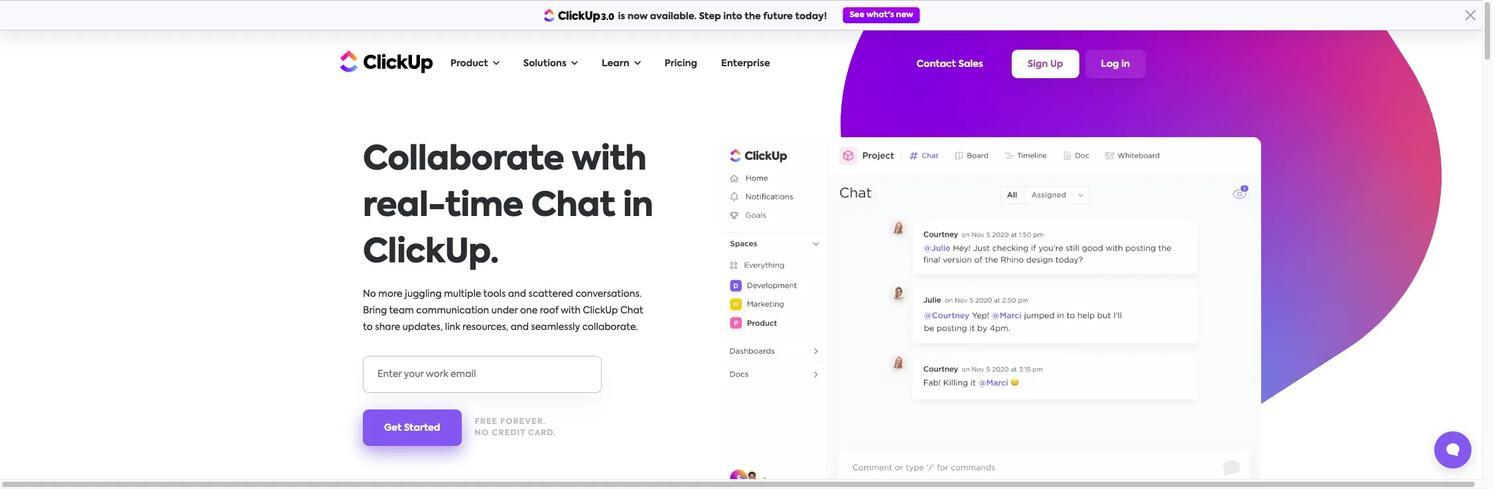 Task type: locate. For each thing, give the bounding box(es) containing it.
1 vertical spatial chat
[[620, 307, 644, 316]]

new
[[896, 11, 914, 19]]

pricing link
[[658, 50, 704, 78]]

in
[[1122, 60, 1130, 69], [623, 190, 653, 224]]

tools
[[484, 290, 506, 299]]

see what's new
[[850, 11, 914, 19]]

contact sales button
[[910, 53, 990, 75]]

collaborate.
[[582, 323, 638, 332]]

link
[[445, 323, 460, 332]]

1 horizontal spatial chat
[[620, 307, 644, 316]]

1 horizontal spatial no
[[475, 430, 489, 438]]

0 vertical spatial chat
[[531, 190, 615, 224]]

with
[[572, 144, 647, 177], [561, 307, 581, 316]]

is now available. step into the future today!
[[618, 12, 827, 21]]

1 vertical spatial no
[[475, 430, 489, 438]]

clickup 3.0 image
[[544, 8, 615, 22]]

and up one
[[508, 290, 526, 299]]

time
[[445, 190, 524, 224]]

and down one
[[511, 323, 529, 332]]

no
[[363, 290, 376, 299], [475, 430, 489, 438]]

product
[[451, 59, 488, 68]]

and
[[508, 290, 526, 299], [511, 323, 529, 332]]

1 horizontal spatial in
[[1122, 60, 1130, 69]]

collaborate with real-time chat in clickup.
[[363, 144, 653, 270]]

no up bring at the left bottom of page
[[363, 290, 376, 299]]

future
[[763, 12, 793, 21]]

available.
[[650, 12, 697, 21]]

enterprise link
[[715, 50, 777, 78]]

0 vertical spatial with
[[572, 144, 647, 177]]

0 horizontal spatial in
[[623, 190, 653, 224]]

chat inside collaborate with real-time chat in clickup.
[[531, 190, 615, 224]]

seamlessly
[[531, 323, 580, 332]]

free
[[475, 419, 498, 427]]

free forever. no credit card.
[[475, 419, 556, 438]]

log in link
[[1085, 50, 1146, 78]]

under
[[492, 307, 518, 316]]

1 vertical spatial and
[[511, 323, 529, 332]]

clickup image
[[336, 49, 433, 74]]

0 vertical spatial in
[[1122, 60, 1130, 69]]

no inside the no more juggling multiple tools and scattered conversations. bring team communication under one roof with clickup chat to share updates, link resources, and seamlessly collaborate.
[[363, 290, 376, 299]]

sign up
[[1028, 60, 1063, 69]]

forever.
[[500, 419, 546, 427]]

0 vertical spatial no
[[363, 290, 376, 299]]

into
[[724, 12, 743, 21]]

no down free
[[475, 430, 489, 438]]

chat inside the no more juggling multiple tools and scattered conversations. bring team communication under one roof with clickup chat to share updates, link resources, and seamlessly collaborate.
[[620, 307, 644, 316]]

1 vertical spatial with
[[561, 307, 581, 316]]

updates,
[[403, 323, 443, 332]]

1 vertical spatial in
[[623, 190, 653, 224]]

0 horizontal spatial no
[[363, 290, 376, 299]]

chat
[[531, 190, 615, 224], [620, 307, 644, 316]]

0 horizontal spatial chat
[[531, 190, 615, 224]]



Task type: describe. For each thing, give the bounding box(es) containing it.
sales
[[959, 59, 983, 69]]

real-
[[363, 190, 445, 224]]

in inside collaborate with real-time chat in clickup.
[[623, 190, 653, 224]]

started
[[404, 424, 440, 433]]

sign
[[1028, 60, 1048, 69]]

one
[[520, 307, 538, 316]]

team
[[389, 307, 414, 316]]

no inside free forever. no credit card.
[[475, 430, 489, 438]]

today!
[[795, 12, 827, 21]]

with inside the no more juggling multiple tools and scattered conversations. bring team communication under one roof with clickup chat to share updates, link resources, and seamlessly collaborate.
[[561, 307, 581, 316]]

0 vertical spatial and
[[508, 290, 526, 299]]

communication
[[416, 307, 489, 316]]

collaborate
[[363, 144, 564, 177]]

is
[[618, 12, 625, 21]]

now
[[628, 12, 648, 21]]

the
[[745, 12, 761, 21]]

solutions button
[[517, 50, 585, 78]]

juggling
[[405, 290, 442, 299]]

up
[[1050, 60, 1063, 69]]

log
[[1101, 60, 1119, 69]]

see
[[850, 11, 865, 19]]

learn button
[[595, 50, 648, 78]]

see what's new link
[[843, 7, 920, 23]]

Enter your work email email field
[[363, 356, 602, 394]]

card.
[[528, 430, 556, 438]]

scattered
[[529, 290, 573, 299]]

no more juggling multiple tools and scattered conversations. bring team communication under one roof with clickup chat to share updates, link resources, and seamlessly collaborate.
[[363, 290, 644, 332]]

what's
[[867, 11, 894, 19]]

learn
[[602, 59, 630, 68]]

close button image
[[1466, 10, 1476, 21]]

resources,
[[463, 323, 509, 332]]

with inside collaborate with real-time chat in clickup.
[[572, 144, 647, 177]]

more
[[378, 290, 403, 299]]

contact
[[917, 59, 956, 69]]

share
[[375, 323, 400, 332]]

get started
[[384, 424, 440, 433]]

get started button
[[363, 410, 462, 447]]

contact sales
[[917, 59, 983, 69]]

clickup
[[583, 307, 618, 316]]

bring
[[363, 307, 387, 316]]

solutions
[[523, 59, 567, 68]]

log in
[[1101, 60, 1130, 69]]

conversations.
[[576, 290, 642, 299]]

product button
[[444, 50, 506, 78]]

chat view @6x image
[[719, 137, 1262, 490]]

to
[[363, 323, 373, 332]]

get
[[384, 424, 402, 433]]

step
[[699, 12, 721, 21]]

sign up button
[[1012, 50, 1079, 78]]

roof
[[540, 307, 559, 316]]

enterprise
[[721, 59, 770, 68]]

credit
[[492, 430, 526, 438]]

clickup.
[[363, 237, 499, 270]]

pricing
[[665, 59, 697, 68]]

multiple
[[444, 290, 481, 299]]

in inside "link"
[[1122, 60, 1130, 69]]



Task type: vqa. For each thing, say whether or not it's contained in the screenshot.
BRING
yes



